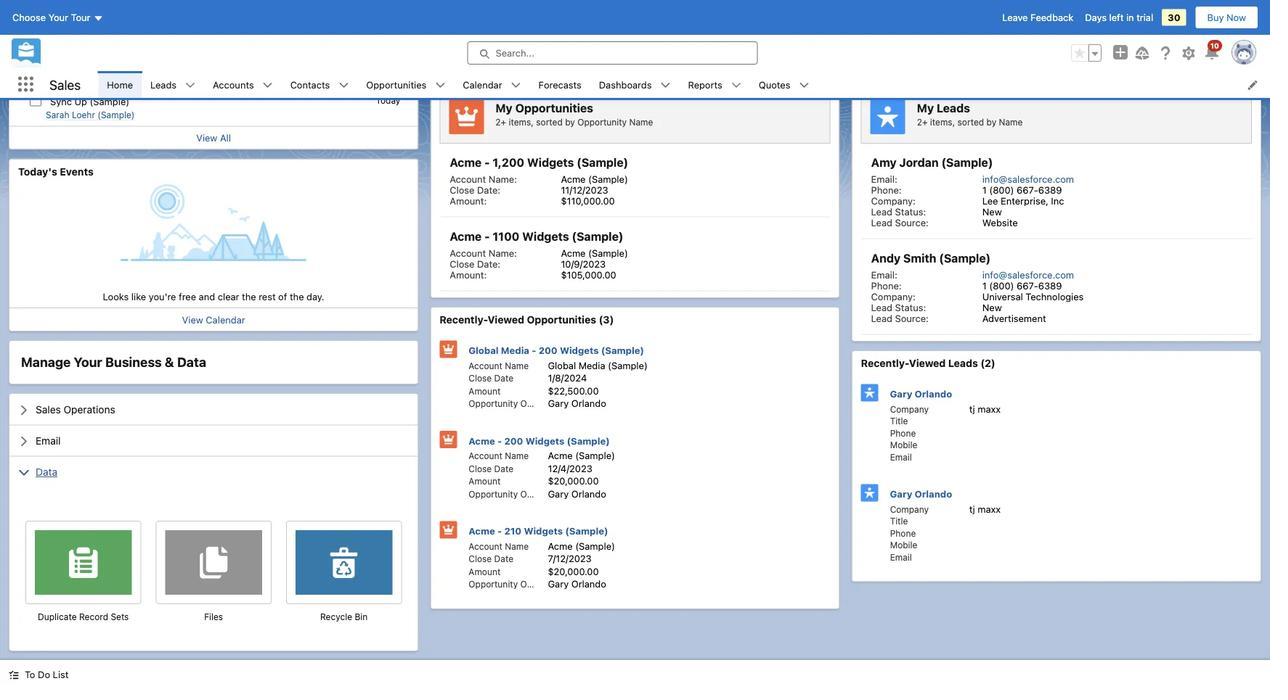 Task type: locate. For each thing, give the bounding box(es) containing it.
2 company: from the top
[[871, 291, 915, 302]]

1 report from the left
[[42, 32, 71, 43]]

1 667- from the top
[[1017, 184, 1038, 195]]

0 horizontal spatial by
[[565, 117, 575, 127]]

2 report from the left
[[463, 32, 493, 43]]

phone: down andy
[[871, 280, 902, 291]]

am for text default image below now
[[1215, 36, 1229, 46]]

acme (sample) for acme - 210 widgets (sample)
[[548, 541, 615, 552]]

1 maxx from the top
[[978, 404, 1001, 415]]

3 view report link from the left
[[861, 32, 914, 50]]

1 account name: from the top
[[450, 174, 517, 184]]

$105,000.00
[[561, 269, 616, 280]]

info@salesforce.com link up enterprise,
[[982, 174, 1074, 184]]

by up amy jordan (sample)
[[986, 117, 996, 127]]

media for (sample)
[[579, 360, 605, 371]]

loehr
[[72, 110, 95, 120]]

667- left inc
[[1017, 184, 1038, 195]]

1 new from the top
[[982, 206, 1002, 217]]

widgets right 210
[[524, 526, 563, 537]]

today's
[[18, 65, 57, 77]]

lead source: up recently-viewed leads (2)
[[871, 313, 929, 324]]

1 horizontal spatial viewed
[[909, 358, 946, 370]]

10/9/2023
[[561, 259, 606, 269]]

text default image inside dashboards 'list item'
[[660, 80, 671, 90]]

1 more from the left
[[808, 72, 830, 82]]

6:​23
[[368, 33, 387, 43], [772, 36, 791, 46], [1194, 36, 1213, 46]]

leads up amy jordan (sample)
[[937, 101, 970, 115]]

(800) up advertisement at top
[[989, 280, 1014, 291]]

1 horizontal spatial media
[[579, 360, 605, 371]]

opportunity owner gary orlando for 7/12/2023
[[469, 579, 606, 590]]

your right manage
[[74, 355, 102, 370]]

company: for andy
[[871, 291, 915, 302]]

jordan
[[899, 156, 939, 170]]

amount: for acme - 1,200 widgets (sample)
[[450, 195, 487, 206]]

1 horizontal spatial items,
[[930, 117, 955, 127]]

at up quotes link
[[762, 36, 770, 46]]

account name down 210
[[469, 542, 529, 552]]

owner down acme - 210 widgets (sample)
[[520, 580, 547, 590]]

1 horizontal spatial more
[[1229, 72, 1252, 82]]

1 items, from the left
[[509, 117, 534, 127]]

date down global media - 200 widgets (sample)
[[494, 374, 513, 384]]

2 $20,000.00 from the top
[[548, 566, 599, 577]]

0 horizontal spatial at
[[358, 33, 366, 43]]

0 vertical spatial info@salesforce.com link
[[982, 174, 1074, 184]]

2 date: from the top
[[477, 259, 500, 269]]

info@salesforce.com up enterprise,
[[982, 174, 1074, 184]]

close date
[[469, 374, 513, 384], [469, 464, 513, 474], [469, 554, 513, 565]]

0 horizontal spatial data
[[36, 467, 57, 479]]

sorted up amy jordan (sample)
[[957, 117, 984, 127]]

account for global media - 200 widgets (sample)
[[469, 361, 502, 371]]

view
[[18, 32, 39, 43], [440, 32, 461, 43], [861, 32, 882, 43], [196, 133, 217, 143], [182, 314, 203, 325]]

1 email: from the top
[[871, 174, 897, 184]]

2 name: from the top
[[489, 248, 517, 259]]

opportunity
[[577, 117, 627, 127], [469, 399, 518, 409], [469, 489, 518, 500], [469, 580, 518, 590]]

2 phone from the top
[[890, 529, 916, 539]]

leads list item
[[142, 71, 204, 98]]

acme (sample)
[[561, 174, 628, 184], [561, 248, 628, 259], [548, 451, 615, 461], [548, 541, 615, 552]]

dashboards list item
[[590, 71, 679, 98]]

acme (sample) up the 7/12/2023
[[548, 541, 615, 552]]

your inside popup button
[[48, 12, 68, 23]]

lead source: for andy
[[871, 313, 929, 324]]

close date down acme - 200 widgets (sample)
[[469, 464, 513, 474]]

at up opportunities link
[[358, 33, 366, 43]]

by down forecasts
[[565, 117, 575, 127]]

text default image right quotes
[[799, 80, 809, 90]]

0 horizontal spatial global
[[469, 345, 499, 356]]

3 report from the left
[[885, 32, 914, 43]]

0 vertical spatial account name
[[469, 361, 529, 371]]

global up 1/8/2024
[[548, 360, 576, 371]]

0 vertical spatial 1
[[982, 184, 987, 195]]

opportunities inside opportunities link
[[366, 79, 426, 90]]

2 opportunity owner gary orlando from the top
[[469, 489, 606, 500]]

2+
[[495, 117, 506, 127], [917, 117, 928, 127]]

(3)
[[599, 314, 614, 326]]

widgets for 200
[[526, 436, 564, 447]]

sorted inside my opportunities 2+ items, sorted by opportunity name
[[536, 117, 563, 127]]

status: for jordan
[[895, 206, 926, 217]]

3 account name from the top
[[469, 542, 529, 552]]

close date down recently-viewed opportunities (3)
[[469, 374, 513, 384]]

list containing home
[[98, 71, 1270, 98]]

info@salesforce.com link
[[982, 174, 1074, 184], [982, 269, 1074, 280]]

andy smith (sample)
[[871, 252, 991, 265]]

the left rest
[[242, 291, 256, 302]]

0 vertical spatial sales
[[49, 77, 81, 92]]

0 vertical spatial 667-
[[1017, 184, 1038, 195]]

0 vertical spatial your
[[48, 12, 68, 23]]

more right quotes
[[808, 72, 830, 82]]

1 owner from the top
[[520, 399, 547, 409]]

2 company from the top
[[890, 505, 929, 515]]

items, for leads
[[930, 117, 955, 127]]

list
[[98, 71, 1270, 98]]

the left day.
[[290, 291, 304, 302]]

phone: for amy
[[871, 184, 902, 195]]

1 phone: from the top
[[871, 184, 902, 195]]

0 vertical spatial gary orlando
[[890, 389, 952, 400]]

account for acme - 1100 widgets (sample)
[[450, 248, 486, 259]]

gary
[[890, 389, 912, 400], [548, 398, 569, 409], [548, 489, 569, 500], [890, 489, 912, 500], [548, 579, 569, 590]]

view report for today's
[[18, 32, 71, 43]]

2 view report link from the left
[[440, 32, 493, 50]]

0 vertical spatial date:
[[477, 184, 500, 195]]

1 vertical spatial amount:
[[450, 269, 487, 280]]

1 vertical spatial owner
[[520, 489, 547, 500]]

amount for acme - 210 widgets (sample)
[[469, 567, 501, 577]]

mobile
[[890, 440, 917, 451], [890, 541, 917, 551]]

account name for 200
[[469, 451, 529, 461]]

info@salesforce.com up universal technologies
[[982, 269, 1074, 280]]

leads left (2)
[[948, 358, 978, 370]]

1 source: from the top
[[895, 217, 929, 228]]

2 info@salesforce.com link from the top
[[982, 269, 1074, 280]]

1 amount from the top
[[469, 386, 501, 396]]

2+ for my leads
[[917, 117, 928, 127]]

sales inside sales operations dropdown button
[[36, 404, 61, 416]]

1 vertical spatial amount
[[469, 477, 501, 487]]

0 vertical spatial phone:
[[871, 184, 902, 195]]

by inside my opportunities 2+ items, sorted by opportunity name
[[565, 117, 575, 127]]

name: down 1,200
[[489, 174, 517, 184]]

3 lead from the top
[[871, 302, 892, 313]]

choose
[[12, 12, 46, 23]]

1 (800) 667-6389
[[982, 184, 1062, 195], [982, 280, 1062, 291]]

viewed for 1100
[[488, 314, 524, 326]]

1 1 (800) 667-6389 from the top
[[982, 184, 1062, 195]]

text default image inside "reports" list item
[[731, 80, 741, 90]]

rest
[[259, 291, 276, 302]]

0 horizontal spatial media
[[501, 345, 529, 356]]

global media (sample)
[[548, 360, 648, 371]]

text default image left reports link
[[660, 80, 671, 90]]

text default image inside sales operations dropdown button
[[18, 405, 30, 416]]

opportunity owner gary orlando down the 7/12/2023
[[469, 579, 606, 590]]

email: for andy
[[871, 269, 897, 280]]

1 vertical spatial account name
[[469, 451, 529, 461]]

2 horizontal spatial as
[[1133, 36, 1143, 46]]

2 email: from the top
[[871, 269, 897, 280]]

1 2+ from the left
[[495, 117, 506, 127]]

1 horizontal spatial am
[[794, 36, 807, 46]]

667- for andy smith (sample)
[[1017, 280, 1038, 291]]

today's
[[18, 166, 57, 178]]

operations
[[64, 404, 115, 416]]

leave
[[1002, 12, 1028, 23]]

opportunities inside my opportunities 2+ items, sorted by opportunity name
[[515, 101, 593, 115]]

2 amount from the top
[[469, 477, 501, 487]]

widgets up 12/4/2023
[[526, 436, 564, 447]]

accounts
[[213, 79, 254, 90]]

6:​23 up quotes list item
[[772, 36, 791, 46]]

email: down andy
[[871, 269, 897, 280]]

account for acme - 1,200 widgets (sample)
[[450, 174, 486, 184]]

1 vertical spatial media
[[579, 360, 605, 371]]

recycle
[[320, 612, 352, 622]]

global for global media - 200 widgets (sample)
[[469, 345, 499, 356]]

0 horizontal spatial my
[[440, 72, 455, 84]]

1 close date from the top
[[469, 374, 513, 384]]

buy now button
[[1195, 6, 1258, 29]]

leads inside my leads 2+ items, sorted by name
[[937, 101, 970, 115]]

business
[[105, 355, 162, 370]]

as
[[307, 33, 318, 43], [711, 36, 722, 46], [1133, 36, 1143, 46]]

by for opportunities
[[565, 117, 575, 127]]

1 (800) 667-6389 for andy smith (sample)
[[982, 280, 1062, 291]]

amount: for acme - 1100 widgets (sample)
[[450, 269, 487, 280]]

1 vertical spatial text default image
[[18, 405, 30, 416]]

0 vertical spatial mobile
[[890, 440, 917, 451]]

lead source:
[[871, 217, 929, 228], [871, 313, 929, 324]]

my for acme - 1,200 widgets (sample)
[[495, 101, 512, 115]]

$20,000.00
[[548, 476, 599, 487], [548, 566, 599, 577]]

my inside my leads 2+ items, sorted by name
[[917, 101, 934, 115]]

0 vertical spatial owner
[[520, 399, 547, 409]]

(sample)
[[90, 96, 129, 107], [98, 110, 135, 120], [577, 156, 628, 170], [941, 156, 993, 170], [588, 174, 628, 184], [572, 230, 623, 244], [588, 248, 628, 259], [939, 252, 991, 265], [601, 345, 644, 356], [608, 360, 648, 371], [567, 436, 610, 447], [575, 451, 615, 461], [565, 526, 608, 537], [575, 541, 615, 552]]

view report link
[[18, 32, 71, 43], [440, 32, 493, 50], [861, 32, 914, 50]]

3 view report from the left
[[861, 32, 914, 43]]

- for 1,200
[[484, 156, 490, 170]]

sales
[[49, 77, 81, 92], [36, 404, 61, 416]]

2 horizontal spatial view report
[[861, 32, 914, 43]]

accounts list item
[[204, 71, 282, 98]]

text default image down search...
[[511, 80, 521, 90]]

1 date: from the top
[[477, 184, 500, 195]]

6:​23 up opportunities link
[[368, 33, 387, 43]]

today's tasks
[[18, 65, 88, 77]]

lee
[[982, 195, 998, 206]]

1 tj from the top
[[969, 404, 975, 415]]

viewed for (sample)
[[909, 358, 946, 370]]

1 vertical spatial info@salesforce.com link
[[982, 269, 1074, 280]]

sorted for leads
[[957, 117, 984, 127]]

amount for acme - 200 widgets (sample)
[[469, 477, 501, 487]]

as of today at 6:​23 am up quotes link
[[711, 36, 807, 46]]

company:
[[871, 195, 915, 206], [871, 291, 915, 302]]

widgets right 1100
[[522, 230, 569, 244]]

sales left operations
[[36, 404, 61, 416]]

my inside my opportunities 2+ items, sorted by opportunity name
[[495, 101, 512, 115]]

amount:
[[450, 195, 487, 206], [450, 269, 487, 280]]

account for acme - 200 widgets (sample)
[[469, 451, 502, 461]]

text default image inside opportunities list item
[[435, 80, 445, 90]]

1 vertical spatial title phone mobile email
[[890, 517, 917, 563]]

sales for sales operations
[[36, 404, 61, 416]]

2 maxx from the top
[[978, 504, 1001, 515]]

to do list button
[[0, 661, 77, 690]]

3 amount from the top
[[469, 567, 501, 577]]

info@salesforce.com for andy smith (sample)
[[982, 269, 1074, 280]]

3 opportunity owner gary orlando from the top
[[469, 579, 606, 590]]

0 horizontal spatial 2+
[[495, 117, 506, 127]]

2 close date from the top
[[469, 464, 513, 474]]

text default image for dashboards
[[660, 80, 671, 90]]

amy jordan (sample)
[[871, 156, 993, 170]]

text default image inside the calendar list item
[[511, 80, 521, 90]]

2 info@salesforce.com from the top
[[982, 269, 1074, 280]]

2 vertical spatial account name
[[469, 542, 529, 552]]

1 lead source: from the top
[[871, 217, 929, 228]]

2 more from the left
[[1229, 72, 1252, 82]]

2+ inside my leads 2+ items, sorted by name
[[917, 117, 928, 127]]

media up 1/8/2024
[[579, 360, 605, 371]]

0 vertical spatial 6389
[[1038, 184, 1062, 195]]

1 6389 from the top
[[1038, 184, 1062, 195]]

today up contacts list item
[[331, 33, 356, 43]]

2 account name from the top
[[469, 451, 529, 461]]

1 (800) 667-6389 up advertisement at top
[[982, 280, 1062, 291]]

owner for 1/8/2024
[[520, 399, 547, 409]]

1 horizontal spatial global
[[548, 360, 576, 371]]

owner up acme - 200 widgets (sample)
[[520, 399, 547, 409]]

text default image for email
[[18, 436, 30, 448]]

0 vertical spatial company:
[[871, 195, 915, 206]]

0 vertical spatial lead status:
[[871, 206, 926, 217]]

items, up 1,200
[[509, 117, 534, 127]]

1 vertical spatial close date:
[[450, 259, 500, 269]]

$20,000.00 for 7/12/2023
[[548, 566, 599, 577]]

report
[[42, 32, 71, 43], [463, 32, 493, 43], [885, 32, 914, 43]]

am
[[390, 33, 403, 43], [794, 36, 807, 46], [1215, 36, 1229, 46]]

acme (sample) up 12/4/2023
[[548, 451, 615, 461]]

sorted inside my leads 2+ items, sorted by name
[[957, 117, 984, 127]]

email: for amy
[[871, 174, 897, 184]]

0 vertical spatial leads
[[150, 79, 177, 90]]

1 (800) 667-6389 up website at the right top of page
[[982, 184, 1062, 195]]

2 2+ from the left
[[917, 117, 928, 127]]

1 opportunity owner gary orlando from the top
[[469, 398, 606, 409]]

1 vertical spatial lead status:
[[871, 302, 926, 313]]

1 vertical spatial info@salesforce.com
[[982, 269, 1074, 280]]

manage your business & data
[[21, 355, 206, 370]]

looks
[[103, 291, 129, 302]]

text default image left to
[[9, 671, 19, 681]]

1 vertical spatial account name:
[[450, 248, 517, 259]]

1 vertical spatial lead source:
[[871, 313, 929, 324]]

account name down recently-viewed opportunities (3)
[[469, 361, 529, 371]]

3 close date from the top
[[469, 554, 513, 565]]

source: up recently-viewed leads (2)
[[895, 313, 929, 324]]

viewed up global media - 200 widgets (sample)
[[488, 314, 524, 326]]

close date: for 1,200
[[450, 184, 500, 195]]

1 company: from the top
[[871, 195, 915, 206]]

2 horizontal spatial report
[[885, 32, 914, 43]]

widgets up global media (sample)
[[560, 345, 599, 356]]

2 amount: from the top
[[450, 269, 487, 280]]

1 vertical spatial 200
[[504, 436, 523, 447]]

view report
[[18, 32, 71, 43], [440, 32, 493, 43], [861, 32, 914, 43]]

at left 10 dropdown button
[[1183, 36, 1191, 46]]

6:​23 for text default image above more link
[[772, 36, 791, 46]]

company
[[890, 404, 929, 415], [890, 505, 929, 515]]

1 vertical spatial status:
[[895, 302, 926, 313]]

1 vertical spatial company:
[[871, 291, 915, 302]]

acme (sample) up $110,000.00
[[561, 174, 628, 184]]

close date: down 1100
[[450, 259, 500, 269]]

(800) for amy jordan (sample)
[[989, 184, 1014, 195]]

1 info@salesforce.com from the top
[[982, 174, 1074, 184]]

leave feedback link
[[1002, 12, 1073, 23]]

1 account name from the top
[[469, 361, 529, 371]]

global media - 200 widgets (sample)
[[469, 345, 644, 356]]

your left 'tour'
[[48, 12, 68, 23]]

2 vertical spatial amount
[[469, 567, 501, 577]]

6389 for andy smith (sample)
[[1038, 280, 1062, 291]]

free
[[179, 291, 196, 302]]

2 status: from the top
[[895, 302, 926, 313]]

lead source: up andy
[[871, 217, 929, 228]]

acme - 1100 widgets (sample)
[[450, 230, 623, 244]]

2 new from the top
[[982, 302, 1002, 313]]

0 vertical spatial opportunity owner gary orlando
[[469, 398, 606, 409]]

2 6389 from the top
[[1038, 280, 1062, 291]]

close for acme - 210 widgets (sample)
[[469, 554, 492, 565]]

date down 210
[[494, 554, 513, 565]]

by
[[565, 117, 575, 127], [986, 117, 996, 127]]

0 vertical spatial text default image
[[185, 80, 195, 90]]

text default image for accounts
[[263, 80, 273, 90]]

1 lead status: from the top
[[871, 206, 926, 217]]

date down acme - 200 widgets (sample)
[[494, 464, 513, 474]]

0 vertical spatial tj
[[969, 404, 975, 415]]

text default image for contacts
[[339, 80, 349, 90]]

more link
[[808, 72, 830, 82]]

1 horizontal spatial my
[[495, 101, 512, 115]]

0 vertical spatial company
[[890, 404, 929, 415]]

3 date from the top
[[494, 554, 513, 565]]

0 vertical spatial lead source:
[[871, 217, 929, 228]]

0 horizontal spatial calendar
[[206, 314, 245, 325]]

as up contacts link
[[307, 33, 318, 43]]

orlando for acme - 200 widgets (sample)
[[571, 489, 606, 500]]

1 horizontal spatial by
[[986, 117, 996, 127]]

orlando
[[915, 389, 952, 400], [571, 398, 606, 409], [571, 489, 606, 500], [915, 489, 952, 500], [571, 579, 606, 590]]

view all
[[196, 133, 231, 143]]

1 up website at the right top of page
[[982, 184, 987, 195]]

1 (800) from the top
[[989, 184, 1014, 195]]

account name down acme - 200 widgets (sample)
[[469, 451, 529, 461]]

date: down 1,200
[[477, 184, 500, 195]]

1 horizontal spatial view report
[[440, 32, 493, 43]]

$20,000.00 down the 7/12/2023
[[548, 566, 599, 577]]

1 date from the top
[[494, 374, 513, 384]]

0 vertical spatial viewed
[[488, 314, 524, 326]]

gary orlando
[[890, 389, 952, 400], [890, 489, 952, 500]]

contacts list item
[[282, 71, 358, 98]]

2 owner from the top
[[520, 489, 547, 500]]

name for acme - 210 widgets (sample)
[[505, 542, 529, 552]]

source: for jordan
[[895, 217, 929, 228]]

2 tj maxx from the top
[[969, 504, 1001, 515]]

1 vertical spatial viewed
[[909, 358, 946, 370]]

4 lead from the top
[[871, 313, 892, 324]]

1 phone from the top
[[890, 428, 916, 439]]

1 horizontal spatial report
[[463, 32, 493, 43]]

media down recently-viewed opportunities (3)
[[501, 345, 529, 356]]

6389 right lee at the top of the page
[[1038, 184, 1062, 195]]

new for amy jordan (sample)
[[982, 206, 1002, 217]]

text default image
[[185, 80, 195, 90], [18, 405, 30, 416], [18, 436, 30, 448]]

0 horizontal spatial 200
[[504, 436, 523, 447]]

tj maxx
[[969, 404, 1001, 415], [969, 504, 1001, 515]]

status: down smith
[[895, 302, 926, 313]]

2 1 (800) 667-6389 from the top
[[982, 280, 1062, 291]]

sales up sync on the left top of the page
[[49, 77, 81, 92]]

the
[[242, 291, 256, 302], [290, 291, 304, 302]]

text default image inside contacts list item
[[339, 80, 349, 90]]

date: down 1100
[[477, 259, 500, 269]]

buy now
[[1207, 12, 1246, 23]]

2 vertical spatial text default image
[[18, 436, 30, 448]]

owner
[[520, 399, 547, 409], [520, 489, 547, 500], [520, 580, 547, 590]]

2 lead from the top
[[871, 217, 892, 228]]

0 vertical spatial status:
[[895, 206, 926, 217]]

6389 up advertisement at top
[[1038, 280, 1062, 291]]

lead status: for amy
[[871, 206, 926, 217]]

text default image inside accounts list item
[[263, 80, 273, 90]]

opportunities link
[[358, 71, 435, 98]]

- for 210
[[497, 526, 502, 537]]

by inside my leads 2+ items, sorted by name
[[986, 117, 996, 127]]

2 vertical spatial close date
[[469, 554, 513, 565]]

2+ inside my opportunities 2+ items, sorted by opportunity name
[[495, 117, 506, 127]]

text default image down now
[[1235, 36, 1245, 47]]

2 by from the left
[[986, 117, 996, 127]]

company: down andy
[[871, 291, 915, 302]]

am down buy now
[[1215, 36, 1229, 46]]

2+ for my opportunities
[[495, 117, 506, 127]]

1 $20,000.00 from the top
[[548, 476, 599, 487]]

opportunity owner gary orlando for 12/4/2023
[[469, 489, 606, 500]]

as up "reports" list item
[[711, 36, 722, 46]]

date: for 1100
[[477, 259, 500, 269]]

2 source: from the top
[[895, 313, 929, 324]]

1 vertical spatial source:
[[895, 313, 929, 324]]

opportunities
[[457, 72, 527, 84], [366, 79, 426, 90], [515, 101, 593, 115], [527, 314, 596, 326]]

account name for 210
[[469, 542, 529, 552]]

group
[[1071, 44, 1102, 62]]

info@salesforce.com link up universal technologies
[[982, 269, 1074, 280]]

2 horizontal spatial at
[[1183, 36, 1191, 46]]

close date down 210
[[469, 554, 513, 565]]

of down trial
[[1146, 36, 1154, 46]]

info@salesforce.com link for andy smith (sample)
[[982, 269, 1074, 280]]

items, inside my leads 2+ items, sorted by name
[[930, 117, 955, 127]]

text default image
[[814, 36, 824, 47], [1235, 36, 1245, 47], [263, 80, 273, 90], [339, 80, 349, 90], [435, 80, 445, 90], [511, 80, 521, 90], [660, 80, 671, 90], [731, 80, 741, 90], [799, 80, 809, 90], [9, 671, 19, 681]]

1 vertical spatial close date
[[469, 464, 513, 474]]

2 horizontal spatial 6:​23
[[1194, 36, 1213, 46]]

your for manage
[[74, 355, 102, 370]]

1 horizontal spatial your
[[74, 355, 102, 370]]

1 for amy jordan (sample)
[[982, 184, 987, 195]]

1 amount: from the top
[[450, 195, 487, 206]]

1 status: from the top
[[895, 206, 926, 217]]

text default image right contacts
[[339, 80, 349, 90]]

opportunity owner gary orlando up acme - 200 widgets (sample)
[[469, 398, 606, 409]]

2 vertical spatial owner
[[520, 580, 547, 590]]

(800)
[[989, 184, 1014, 195], [989, 280, 1014, 291]]

3 owner from the top
[[520, 580, 547, 590]]

1 name: from the top
[[489, 174, 517, 184]]

1 vertical spatial leads
[[937, 101, 970, 115]]

2+ down the calendar list item
[[495, 117, 506, 127]]

opportunity up 210
[[469, 489, 518, 500]]

website
[[982, 217, 1018, 228]]

leads link
[[142, 71, 185, 98]]

0 vertical spatial email
[[36, 435, 61, 447]]

1 vertical spatial sales
[[36, 404, 61, 416]]

2 667- from the top
[[1017, 280, 1038, 291]]

email button
[[9, 426, 418, 456]]

2 1 from the top
[[982, 280, 987, 291]]

as of today at 6:​23 am down 30
[[1133, 36, 1229, 46]]

am up opportunities link
[[390, 33, 403, 43]]

widgets for 1100
[[522, 230, 569, 244]]

2 (800) from the top
[[989, 280, 1014, 291]]

my opportunities 2+ items, sorted by opportunity name
[[495, 101, 653, 127]]

text default image inside email 'dropdown button'
[[18, 436, 30, 448]]

text default image inside quotes list item
[[799, 80, 809, 90]]

0 vertical spatial media
[[501, 345, 529, 356]]

667- up advertisement at top
[[1017, 280, 1038, 291]]

2 phone: from the top
[[871, 280, 902, 291]]

acme (sample) for acme - 200 widgets (sample)
[[548, 451, 615, 461]]

2 lead status: from the top
[[871, 302, 926, 313]]

2 lead source: from the top
[[871, 313, 929, 324]]

leads right home
[[150, 79, 177, 90]]

sorted for opportunities
[[536, 117, 563, 127]]

status:
[[895, 206, 926, 217], [895, 302, 926, 313]]

1 sorted from the left
[[536, 117, 563, 127]]

am up quotes list item
[[794, 36, 807, 46]]

home
[[107, 79, 133, 90]]

0 vertical spatial tj maxx
[[969, 404, 1001, 415]]

1 vertical spatial maxx
[[978, 504, 1001, 515]]

name:
[[489, 174, 517, 184], [489, 248, 517, 259]]

sorted down forecasts link
[[536, 117, 563, 127]]

lead
[[871, 206, 892, 217], [871, 217, 892, 228], [871, 302, 892, 313], [871, 313, 892, 324]]

widgets right 1,200
[[527, 156, 574, 170]]

0 horizontal spatial view report
[[18, 32, 71, 43]]

2 items, from the left
[[930, 117, 955, 127]]

1 vertical spatial phone
[[890, 529, 916, 539]]

media
[[501, 345, 529, 356], [579, 360, 605, 371]]

2 mobile from the top
[[890, 541, 917, 551]]

2 sorted from the left
[[957, 117, 984, 127]]

0 vertical spatial 200
[[539, 345, 557, 356]]

text default image right reports
[[731, 80, 741, 90]]

close date for global media - 200 widgets (sample)
[[469, 374, 513, 384]]

opportunity owner gary orlando up acme - 210 widgets (sample)
[[469, 489, 606, 500]]

status: up smith
[[895, 206, 926, 217]]

1 lead from the top
[[871, 206, 892, 217]]

sorted
[[536, 117, 563, 127], [957, 117, 984, 127]]

1 tj maxx from the top
[[969, 404, 1001, 415]]

items, up amy jordan (sample)
[[930, 117, 955, 127]]

data down sales operations
[[36, 467, 57, 479]]

0 horizontal spatial am
[[390, 33, 403, 43]]

text default image inside leads list item
[[185, 80, 195, 90]]

1 close date: from the top
[[450, 184, 500, 195]]

- for 1100
[[484, 230, 490, 244]]

0 vertical spatial info@salesforce.com
[[982, 174, 1074, 184]]

1 vertical spatial recently-
[[861, 358, 909, 370]]

0 vertical spatial source:
[[895, 217, 929, 228]]

owner up acme - 210 widgets (sample)
[[520, 489, 547, 500]]

1 view report link from the left
[[18, 32, 71, 43]]

0 horizontal spatial the
[[242, 291, 256, 302]]

2 vertical spatial date
[[494, 554, 513, 565]]

0 vertical spatial maxx
[[978, 404, 1001, 415]]

1 (800) 667-6389 for amy jordan (sample)
[[982, 184, 1062, 195]]

0 vertical spatial 1 (800) 667-6389
[[982, 184, 1062, 195]]

acme (sample) up $105,000.00
[[561, 248, 628, 259]]

2 date from the top
[[494, 464, 513, 474]]

duplicate
[[38, 612, 77, 622]]

email:
[[871, 174, 897, 184], [871, 269, 897, 280]]

phone: for andy
[[871, 280, 902, 291]]

2 account name: from the top
[[450, 248, 517, 259]]

acme (sample) for acme - 1,200 widgets (sample)
[[561, 174, 628, 184]]

gary for acme - 200 widgets (sample)
[[548, 489, 569, 500]]

1 vertical spatial your
[[74, 355, 102, 370]]

tj
[[969, 404, 975, 415], [969, 504, 975, 515]]

1 vertical spatial gary orlando
[[890, 489, 952, 500]]

0 vertical spatial (800)
[[989, 184, 1014, 195]]

name inside my opportunities 2+ items, sorted by opportunity name
[[629, 117, 653, 127]]

calendar down search...
[[463, 79, 502, 90]]

2 close date: from the top
[[450, 259, 500, 269]]

1 vertical spatial 1 (800) 667-6389
[[982, 280, 1062, 291]]

items, inside my opportunities 2+ items, sorted by opportunity name
[[509, 117, 534, 127]]

new
[[982, 206, 1002, 217], [982, 302, 1002, 313]]

1 vertical spatial title
[[890, 517, 908, 527]]

email inside 'dropdown button'
[[36, 435, 61, 447]]

standard file image
[[188, 531, 239, 589]]

1 for andy smith (sample)
[[982, 280, 987, 291]]

status: for smith
[[895, 302, 926, 313]]

name: for 1,200
[[489, 174, 517, 184]]

6389 for amy jordan (sample)
[[1038, 184, 1062, 195]]

6:​23 down buy
[[1194, 36, 1213, 46]]

1 1 from the top
[[982, 184, 987, 195]]

text default image right accounts
[[263, 80, 273, 90]]



Task type: describe. For each thing, give the bounding box(es) containing it.
today's events
[[18, 166, 94, 178]]

my leads 2+ items, sorted by name
[[917, 101, 1023, 127]]

quotes
[[759, 79, 790, 90]]

recently- for acme - 1100 widgets (sample)
[[440, 314, 488, 326]]

210
[[504, 526, 522, 537]]

2 title from the top
[[890, 517, 908, 527]]

acme - 200 widgets (sample)
[[469, 436, 610, 447]]

account name for -
[[469, 361, 529, 371]]

opportunities inside my opportunities link
[[457, 72, 527, 84]]

recently- for andy smith (sample)
[[861, 358, 909, 370]]

1 gary orlando from the top
[[890, 389, 952, 400]]

text default image up more link
[[814, 36, 824, 47]]

name inside my leads 2+ items, sorted by name
[[999, 117, 1023, 127]]

days
[[1085, 12, 1107, 23]]

- for 200
[[497, 436, 502, 447]]

sync
[[50, 96, 72, 107]]

items, for opportunities
[[509, 117, 534, 127]]

text default image inside to do list button
[[9, 671, 19, 681]]

text default image for sales operations
[[18, 405, 30, 416]]

you're
[[149, 291, 176, 302]]

reports link
[[679, 71, 731, 98]]

source: for smith
[[895, 313, 929, 324]]

forecasts
[[538, 79, 581, 90]]

2 title phone mobile email from the top
[[890, 517, 917, 563]]

standard duplicaterecordset image
[[58, 531, 109, 589]]

like
[[131, 291, 146, 302]]

info@salesforce.com link for amy jordan (sample)
[[982, 174, 1074, 184]]

report for recently-
[[885, 32, 914, 43]]

view report link for recently-
[[861, 32, 914, 50]]

&
[[165, 355, 174, 370]]

1 mobile from the top
[[890, 440, 917, 451]]

1 title phone mobile email from the top
[[890, 416, 917, 463]]

buy
[[1207, 12, 1224, 23]]

1 horizontal spatial 200
[[539, 345, 557, 356]]

in
[[1126, 12, 1134, 23]]

today down 30
[[1156, 36, 1181, 46]]

left
[[1109, 12, 1124, 23]]

gary for global media - 200 widgets (sample)
[[548, 398, 569, 409]]

1/8/2024
[[548, 373, 587, 384]]

orlando for acme - 210 widgets (sample)
[[571, 579, 606, 590]]

now
[[1227, 12, 1246, 23]]

clear
[[218, 291, 239, 302]]

opportunity inside my opportunities 2+ items, sorted by opportunity name
[[577, 117, 627, 127]]

days left in trial
[[1085, 12, 1153, 23]]

and
[[199, 291, 215, 302]]

calendar link
[[454, 71, 511, 98]]

search... button
[[467, 41, 758, 65]]

$22,500.00
[[548, 386, 599, 396]]

owner for 7/12/2023
[[520, 580, 547, 590]]

company: for amy
[[871, 195, 915, 206]]

$110,000.00
[[561, 195, 615, 206]]

report for today's
[[42, 32, 71, 43]]

2 tj from the top
[[969, 504, 975, 515]]

close date for acme - 200 widgets (sample)
[[469, 464, 513, 474]]

recycle bin
[[320, 612, 368, 622]]

close date: for 1100
[[450, 259, 500, 269]]

home link
[[98, 71, 142, 98]]

do
[[38, 670, 50, 681]]

2 vertical spatial email
[[890, 553, 912, 563]]

orlando for global media - 200 widgets (sample)
[[571, 398, 606, 409]]

12/4/2023
[[548, 463, 592, 474]]

leave feedback
[[1002, 12, 1073, 23]]

view report for recently-
[[861, 32, 914, 43]]

duplicate record sets button
[[25, 611, 141, 624]]

data button
[[9, 457, 418, 488]]

1 title from the top
[[890, 416, 908, 427]]

amount for global media - 200 widgets (sample)
[[469, 386, 501, 396]]

recycle bin button
[[286, 611, 402, 624]]

sets
[[111, 612, 129, 622]]

opportunity owner gary orlando for 1/8/2024
[[469, 398, 606, 409]]

1 company from the top
[[890, 404, 929, 415]]

my opportunities
[[440, 72, 527, 84]]

up
[[74, 96, 87, 107]]

close for global media - 200 widgets (sample)
[[469, 374, 492, 384]]

11/12/2023
[[561, 184, 608, 195]]

global for global media (sample)
[[548, 360, 576, 371]]

tasks
[[59, 65, 88, 77]]

files
[[204, 612, 223, 622]]

search...
[[496, 48, 534, 58]]

sales operations
[[36, 404, 115, 416]]

reports list item
[[679, 71, 750, 98]]

dashboards link
[[590, 71, 660, 98]]

sales for sales
[[49, 77, 81, 92]]

667- for amy jordan (sample)
[[1017, 184, 1038, 195]]

1,200
[[493, 156, 524, 170]]

2 view report from the left
[[440, 32, 493, 43]]

(2)
[[980, 358, 995, 370]]

account name: for 1100
[[450, 248, 517, 259]]

list
[[53, 670, 69, 681]]

all
[[220, 133, 231, 143]]

close date for acme - 210 widgets (sample)
[[469, 554, 513, 565]]

2 the from the left
[[290, 291, 304, 302]]

contacts link
[[282, 71, 339, 98]]

text default image for calendar
[[511, 80, 521, 90]]

am for text default image above more link
[[794, 36, 807, 46]]

date for 200
[[494, 464, 513, 474]]

lead source: for amy
[[871, 217, 929, 228]]

2 vertical spatial leads
[[948, 358, 978, 370]]

1 horizontal spatial at
[[762, 36, 770, 46]]

to do list
[[25, 670, 69, 681]]

feedback
[[1030, 12, 1073, 23]]

close for acme - 200 widgets (sample)
[[469, 464, 492, 474]]

date: for 1,200
[[477, 184, 500, 195]]

text default image for quotes
[[799, 80, 809, 90]]

inc
[[1051, 195, 1064, 206]]

widgets for 1,200
[[527, 156, 574, 170]]

opportunity for global media - 200 widgets (sample)
[[469, 399, 518, 409]]

account name: for 1,200
[[450, 174, 517, 184]]

bin
[[355, 612, 368, 622]]

new for andy smith (sample)
[[982, 302, 1002, 313]]

by for leads
[[986, 117, 996, 127]]

opportunity for acme - 200 widgets (sample)
[[469, 489, 518, 500]]

sarah loehr (sample) link
[[46, 110, 135, 121]]

of up contacts list item
[[320, 33, 329, 43]]

account for acme - 210 widgets (sample)
[[469, 542, 502, 552]]

1 vertical spatial email
[[890, 452, 912, 463]]

your for choose
[[48, 12, 68, 23]]

choose your tour button
[[12, 6, 104, 29]]

(800) for andy smith (sample)
[[989, 280, 1014, 291]]

andy
[[871, 252, 901, 265]]

widgets for 210
[[524, 526, 563, 537]]

1 the from the left
[[242, 291, 256, 302]]

2 gary orlando from the top
[[890, 489, 952, 500]]

close for acme - 1,200 widgets (sample)
[[450, 184, 475, 195]]

text default image for reports
[[731, 80, 741, 90]]

looks like you're free and clear the rest of the day.
[[103, 291, 324, 302]]

duplicate record sets
[[38, 612, 129, 622]]

standard deleteevent image
[[318, 531, 370, 589]]

1 horizontal spatial as
[[711, 36, 722, 46]]

media for -
[[501, 345, 529, 356]]

date for 210
[[494, 554, 513, 565]]

universal
[[982, 291, 1023, 302]]

amy
[[871, 156, 897, 170]]

of right rest
[[278, 291, 287, 302]]

opportunities list item
[[358, 71, 454, 98]]

text default image for opportunities
[[435, 80, 445, 90]]

$20,000.00 for 12/4/2023
[[548, 476, 599, 487]]

tour
[[71, 12, 90, 23]]

0 horizontal spatial as of today at 6:​23 am
[[307, 33, 403, 43]]

10 button
[[1203, 40, 1222, 62]]

of up "reports" list item
[[724, 36, 733, 46]]

sales operations button
[[9, 394, 418, 425]]

view report link for today's
[[18, 32, 71, 43]]

sarah loehr (sample)
[[46, 110, 135, 120]]

as of today at 6:​23 am for text default image above more link
[[711, 36, 807, 46]]

technologies
[[1026, 291, 1084, 302]]

to
[[25, 670, 35, 681]]

calendar list item
[[454, 71, 530, 98]]

0 vertical spatial data
[[177, 355, 206, 370]]

opportunity for acme - 210 widgets (sample)
[[469, 580, 518, 590]]

acme (sample) for acme - 1100 widgets (sample)
[[561, 248, 628, 259]]

name: for 1100
[[489, 248, 517, 259]]

my inside my opportunities link
[[440, 72, 455, 84]]

quotes list item
[[750, 71, 818, 98]]

acme - 210 widgets (sample)
[[469, 526, 608, 537]]

manage
[[21, 355, 71, 370]]

sync up (sample) link
[[50, 96, 129, 107]]

acme - 1,200 widgets (sample)
[[450, 156, 628, 170]]

leads inside list item
[[150, 79, 177, 90]]

record
[[79, 612, 108, 622]]

data inside dropdown button
[[36, 467, 57, 479]]

contacts
[[290, 79, 330, 90]]

name for global media - 200 widgets (sample)
[[505, 361, 529, 371]]

today right contacts list item
[[376, 95, 400, 106]]

my opportunities link
[[440, 72, 527, 84]]

(sample) inside "link"
[[98, 110, 135, 120]]

30
[[1168, 12, 1180, 23]]

gary for acme - 210 widgets (sample)
[[548, 579, 569, 590]]

quotes link
[[750, 71, 799, 98]]

name for acme - 200 widgets (sample)
[[505, 451, 529, 461]]

view calendar
[[182, 314, 245, 325]]

enterprise,
[[1001, 195, 1048, 206]]

6:​23 for text default image below now
[[1194, 36, 1213, 46]]

as of today at 6:​23 am for text default image below now
[[1133, 36, 1229, 46]]

view all link
[[196, 133, 231, 143]]

today up quotes
[[735, 36, 760, 46]]

forecasts link
[[530, 71, 590, 98]]

0 horizontal spatial as
[[307, 33, 318, 43]]

accounts link
[[204, 71, 263, 98]]

show more my opportunities records element
[[808, 72, 830, 82]]

calendar inside list item
[[463, 79, 502, 90]]

7/12/2023
[[548, 554, 592, 565]]

0 horizontal spatial 6:​23
[[368, 33, 387, 43]]



Task type: vqa. For each thing, say whether or not it's contained in the screenshot.


